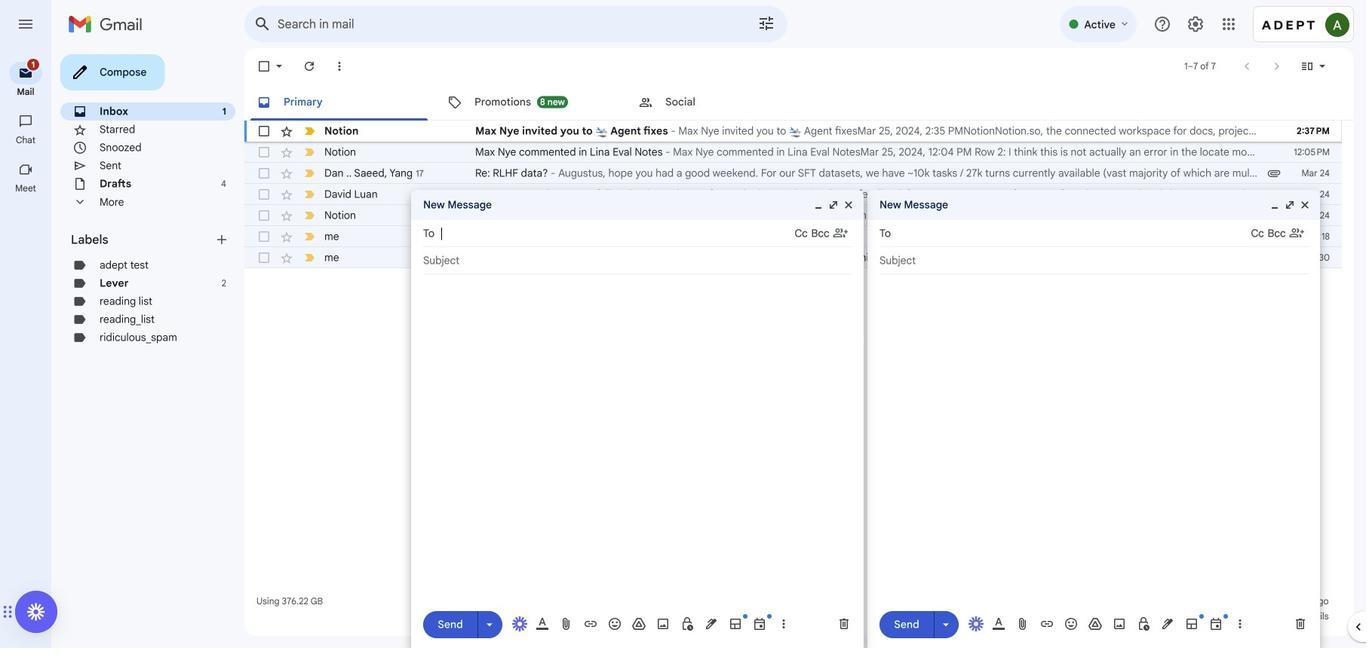 Task type: locate. For each thing, give the bounding box(es) containing it.
None checkbox
[[257, 59, 272, 74], [257, 145, 272, 160], [257, 166, 272, 181], [257, 229, 272, 244], [257, 59, 272, 74], [257, 145, 272, 160], [257, 166, 272, 181], [257, 229, 272, 244]]

insert photo image for toggle confidential mode icon
[[1112, 617, 1127, 632]]

2 close image from the left
[[1299, 199, 1311, 211]]

pop out image
[[828, 199, 840, 211]]

more send options image
[[939, 618, 954, 633]]

footer
[[244, 595, 1342, 625]]

subject field for to recipients text field
[[423, 254, 852, 269]]

insert signature image for select a layout image
[[704, 617, 719, 632]]

minimize image left pop out icon
[[813, 199, 825, 211]]

insert files using drive image for insert emoji ‪(⌘⇧2)‬ icon
[[632, 617, 647, 632]]

insert link ‪(⌘k)‬ image
[[583, 617, 598, 632], [1040, 617, 1055, 632]]

heading
[[0, 86, 51, 98], [0, 134, 51, 146], [0, 183, 51, 195], [71, 232, 214, 247]]

set up a time to meet image
[[752, 617, 767, 632]]

Search in mail text field
[[278, 17, 715, 32]]

1 horizontal spatial subject field
[[880, 254, 1308, 269]]

🗣️ image
[[475, 231, 488, 244], [1059, 231, 1072, 244]]

1 horizontal spatial insert photo image
[[1112, 617, 1127, 632]]

insert signature image
[[704, 617, 719, 632], [1161, 617, 1176, 632]]

insert photo image for toggle confidential mode image
[[656, 617, 671, 632]]

insert signature image right toggle confidential mode icon
[[1161, 617, 1176, 632]]

0 horizontal spatial insert signature image
[[704, 617, 719, 632]]

1 horizontal spatial insert link ‪(⌘k)‬ image
[[1040, 617, 1055, 632]]

1 horizontal spatial close image
[[1299, 199, 1311, 211]]

insert photo image left toggle confidential mode image
[[656, 617, 671, 632]]

1 horizontal spatial dialog
[[868, 190, 1320, 649]]

1 horizontal spatial 🛬 image
[[789, 126, 802, 138]]

1 🛬 image from the left
[[596, 126, 608, 138]]

discard draft ‪(⌘⇧d)‬ image right more options icon
[[1293, 617, 1308, 632]]

insert link ‪(⌘k)‬ image left insert emoji ‪(⌘⇧2)‬ icon
[[583, 617, 598, 632]]

1 close image from the left
[[843, 199, 855, 211]]

0 horizontal spatial discard draft ‪(⌘⇧d)‬ image
[[837, 617, 852, 632]]

refresh image
[[302, 59, 317, 74]]

advanced search options image
[[752, 8, 782, 38]]

row
[[244, 121, 1342, 142], [244, 142, 1342, 163], [244, 163, 1342, 184], [244, 184, 1342, 205], [244, 205, 1342, 226], [244, 226, 1367, 247], [244, 247, 1367, 269]]

0 horizontal spatial minimize image
[[813, 199, 825, 211]]

discard draft ‪(⌘⇧d)‬ image right more options image
[[837, 617, 852, 632]]

2 discard draft ‪(⌘⇧d)‬ image from the left
[[1293, 617, 1308, 632]]

1 insert photo image from the left
[[656, 617, 671, 632]]

navigation
[[0, 48, 53, 649]]

insert files using drive image right insert emoji ‪(⌘⇧2)‬ image at the bottom of the page
[[1088, 617, 1103, 632]]

insert emoji ‪(⌘⇧2)‬ image
[[607, 617, 623, 632]]

insert photo image left toggle confidential mode icon
[[1112, 617, 1127, 632]]

close image for pop out icon
[[843, 199, 855, 211]]

main content
[[244, 48, 1367, 637]]

0 horizontal spatial subject field
[[423, 254, 852, 269]]

Subject field
[[423, 254, 852, 269], [880, 254, 1308, 269]]

2 subject field from the left
[[880, 254, 1308, 269]]

1 insert files using drive image from the left
[[632, 617, 647, 632]]

social tab
[[626, 85, 816, 121]]

2 dialog from the left
[[868, 190, 1320, 649]]

discard draft ‪(⌘⇧d)‬ image
[[837, 617, 852, 632], [1293, 617, 1308, 632]]

2 insert files using drive image from the left
[[1088, 617, 1103, 632]]

promotions, 8 new messages, tab
[[435, 85, 626, 121]]

insert files using drive image right insert emoji ‪(⌘⇧2)‬ icon
[[632, 617, 647, 632]]

insert files using drive image for insert emoji ‪(⌘⇧2)‬ image at the bottom of the page
[[1088, 617, 1103, 632]]

move image
[[8, 604, 13, 622]]

2 insert photo image from the left
[[1112, 617, 1127, 632]]

insert signature image left select a layout image
[[704, 617, 719, 632]]

subject field down to recipients text box
[[880, 254, 1308, 269]]

🛬 image
[[596, 126, 608, 138], [789, 126, 802, 138]]

1 minimize image from the left
[[813, 199, 825, 211]]

close image right pop out icon
[[843, 199, 855, 211]]

0 horizontal spatial 🗣️ image
[[475, 231, 488, 244]]

insert link ‪(⌘k)‬ image for attach files icon
[[1040, 617, 1055, 632]]

2 insert link ‪(⌘k)‬ image from the left
[[1040, 617, 1055, 632]]

1 horizontal spatial discard draft ‪(⌘⇧d)‬ image
[[1293, 617, 1308, 632]]

2 row from the top
[[244, 142, 1342, 163]]

subject field down to recipients text field
[[423, 254, 852, 269]]

0 horizontal spatial insert photo image
[[656, 617, 671, 632]]

tab list
[[244, 85, 1354, 121]]

insert photo image
[[656, 617, 671, 632], [1112, 617, 1127, 632]]

1 insert signature image from the left
[[704, 617, 719, 632]]

0 horizontal spatial dialog
[[411, 190, 864, 649]]

1 horizontal spatial minimize image
[[1269, 199, 1281, 211]]

dialog
[[411, 190, 864, 649], [868, 190, 1320, 649]]

0 horizontal spatial insert files using drive image
[[632, 617, 647, 632]]

1 discard draft ‪(⌘⇧d)‬ image from the left
[[837, 617, 852, 632]]

2 minimize image from the left
[[1269, 199, 1281, 211]]

7 row from the top
[[244, 247, 1367, 269]]

0 horizontal spatial insert link ‪(⌘k)‬ image
[[583, 617, 598, 632]]

insert files using drive image
[[632, 617, 647, 632], [1088, 617, 1103, 632]]

0 horizontal spatial close image
[[843, 199, 855, 211]]

1 subject field from the left
[[423, 254, 852, 269]]

move image
[[2, 604, 8, 622]]

discard draft ‪(⌘⇧d)‬ image for second "dialog" from the left
[[1293, 617, 1308, 632]]

minimize image
[[813, 199, 825, 211], [1269, 199, 1281, 211]]

settings image
[[1187, 15, 1205, 33]]

2 🛬 image from the left
[[789, 126, 802, 138]]

insert signature image for select a layout icon
[[1161, 617, 1176, 632]]

1 dialog from the left
[[411, 190, 864, 649]]

more email options image
[[332, 59, 347, 74]]

⚔️ image
[[662, 231, 675, 244]]

discard draft ‪(⌘⇧d)‬ image for 2nd "dialog" from the right
[[837, 617, 852, 632]]

1 insert link ‪(⌘k)‬ image from the left
[[583, 617, 598, 632]]

has attachment image
[[1267, 166, 1282, 181]]

insert emoji ‪(⌘⇧2)‬ image
[[1064, 617, 1079, 632]]

2 insert signature image from the left
[[1161, 617, 1176, 632]]

close image right pop out image
[[1299, 199, 1311, 211]]

1 horizontal spatial 🗣️ image
[[1059, 231, 1072, 244]]

toggle confidential mode image
[[1136, 617, 1151, 632]]

insert link ‪(⌘k)‬ image for attach files image
[[583, 617, 598, 632]]

close image
[[843, 199, 855, 211], [1299, 199, 1311, 211]]

minimize image for pop out image
[[1269, 199, 1281, 211]]

insert link ‪(⌘k)‬ image left insert emoji ‪(⌘⇧2)‬ image at the bottom of the page
[[1040, 617, 1055, 632]]

1 horizontal spatial insert signature image
[[1161, 617, 1176, 632]]

record a loom image
[[27, 604, 45, 622]]

None checkbox
[[257, 124, 272, 139], [257, 187, 272, 202], [257, 208, 272, 223], [257, 251, 272, 266], [257, 124, 272, 139], [257, 187, 272, 202], [257, 208, 272, 223], [257, 251, 272, 266]]

1 horizontal spatial insert files using drive image
[[1088, 617, 1103, 632]]

To recipients text field
[[441, 222, 795, 246]]

0 horizontal spatial 🛬 image
[[596, 126, 608, 138]]

minimize image left pop out image
[[1269, 199, 1281, 211]]



Task type: vqa. For each thing, say whether or not it's contained in the screenshot.
">"
no



Task type: describe. For each thing, give the bounding box(es) containing it.
attach files image
[[1016, 617, 1031, 632]]

more send options image
[[482, 618, 497, 633]]

close image for pop out image
[[1299, 199, 1311, 211]]

gmail image
[[68, 9, 150, 39]]

toggle split pane mode image
[[1300, 59, 1315, 74]]

more options image
[[779, 617, 789, 632]]

minimize image for pop out icon
[[813, 199, 825, 211]]

search in mail image
[[249, 11, 276, 38]]

6 row from the top
[[244, 226, 1367, 247]]

select a layout image
[[728, 617, 743, 632]]

5 row from the top
[[244, 205, 1342, 226]]

set up a time to meet image
[[1209, 617, 1224, 632]]

toggle confidential mode image
[[680, 617, 695, 632]]

2 🗣️ image from the left
[[1059, 231, 1072, 244]]

1 row from the top
[[244, 121, 1342, 142]]

attach files image
[[559, 617, 574, 632]]

more options image
[[1236, 617, 1245, 632]]

pop out image
[[1284, 199, 1296, 211]]

Search in mail search field
[[244, 6, 788, 42]]

main menu image
[[17, 15, 35, 33]]

4 row from the top
[[244, 184, 1342, 205]]

select a layout image
[[1185, 617, 1200, 632]]

primary tab
[[244, 85, 434, 121]]

support image
[[1154, 15, 1172, 33]]

To recipients text field
[[898, 222, 1251, 246]]

subject field for to recipients text box
[[880, 254, 1308, 269]]

3 row from the top
[[244, 163, 1342, 184]]

1 🗣️ image from the left
[[475, 231, 488, 244]]



